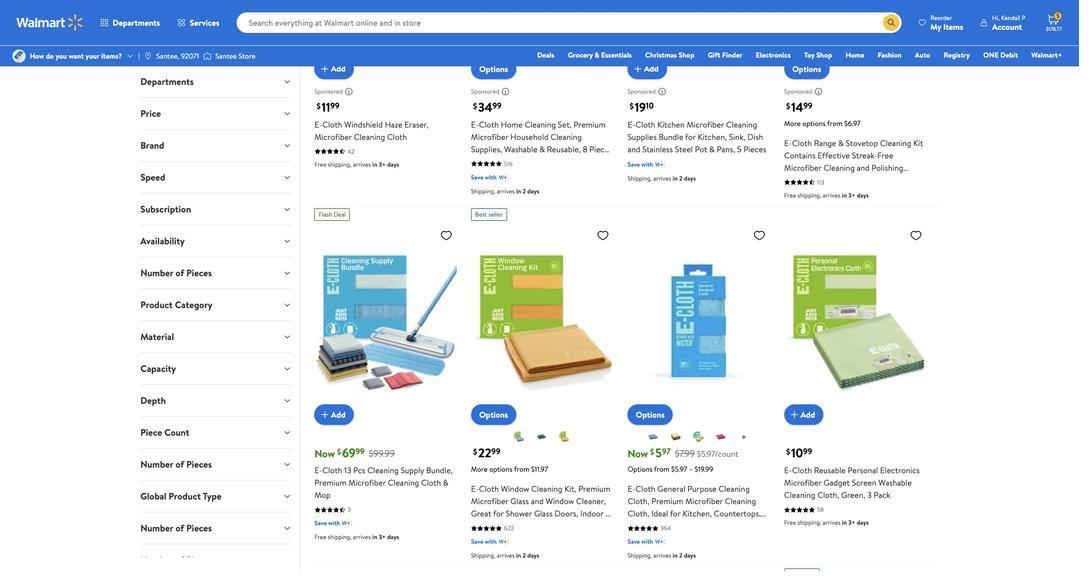 Task type: vqa. For each thing, say whether or not it's contained in the screenshot.
CHARLOTTE SUPERCENTER
no



Task type: locate. For each thing, give the bounding box(es) containing it.
and down windows
[[507, 533, 519, 544]]

1 vertical spatial guarantee,
[[471, 545, 511, 556]]

e- inside e-cloth windshield haze eraser, microfiber cleaning cloth
[[315, 119, 323, 130]]

pack down screen
[[874, 490, 891, 501]]

$ inside $ 19 10
[[630, 100, 634, 112]]

more
[[785, 118, 801, 129], [471, 464, 488, 475]]

alaskan blue image left green icon
[[513, 431, 525, 443]]

contains
[[785, 150, 816, 161]]

2 now from the left
[[628, 447, 648, 461]]

polishing
[[872, 162, 904, 173]]

in
[[373, 160, 378, 169], [673, 174, 678, 183], [516, 187, 521, 195], [842, 191, 847, 200], [842, 518, 847, 527], [373, 533, 378, 542], [516, 551, 521, 560], [673, 551, 678, 560]]

& inside grocery & essentials link
[[595, 50, 600, 60]]

5 up $178.77 at the right top of page
[[1057, 11, 1060, 20]]

$ for 19
[[630, 100, 634, 112]]

reusable, inside e-cloth home cleaning set, premium microfiber household cleaning supplies, washable & reusable, 8 piece set
[[547, 143, 581, 155]]

e-cloth general purpose cleaning cloth, premium microfiber cleaning cloth, ideal for kitchen, countertops, sinks, and bathrooms 100 wash guarantee, alaskan blue, 1 pack image
[[628, 225, 770, 417]]

0 vertical spatial 5
[[1057, 11, 1060, 20]]

100 down car
[[557, 533, 570, 544]]

e-cloth kitchen microfiber cleaning supplies bundle for kitchen, sink, dish and stainless steel pot & pans, 5 pieces
[[628, 119, 767, 155]]

kitchen
[[658, 119, 685, 130]]

alaskan blue image
[[513, 431, 525, 443], [647, 431, 660, 443]]

e-cloth reusable personal electronics microfiber gadget screen washable cleaning cloth, green, 3 pack
[[785, 465, 920, 501]]

1 ad disclaimer and feedback for ingridsponsoredproducts image from the left
[[502, 87, 510, 96]]

ad disclaimer and feedback for ingridsponsoredproducts image for 11
[[345, 87, 353, 96]]

options link for 14
[[785, 59, 830, 79]]

number of pieces
[[140, 267, 212, 279], [140, 458, 212, 471], [140, 522, 212, 535], [140, 554, 212, 567]]

0 vertical spatial washable
[[504, 143, 538, 155]]

100 inside e-cloth window cleaning kit, premium microfiber glass and window cleaner, great for shower glass doors, indoor & outdoor windows and car windshield, washable and reusable, 100 wash guarantee, orange
[[557, 533, 570, 544]]

e- inside the 'e-cloth general purpose cleaning cloth, premium microfiber cleaning cloth, ideal for kitchen, countertops, sinks, and bathrooms 100 wash guarantee, alaskan blue, 1 pack'
[[628, 483, 636, 495]]

one
[[984, 50, 999, 60]]

& right pot
[[710, 143, 715, 155]]

0 horizontal spatial piece
[[140, 426, 162, 439]]

0 vertical spatial guarantee,
[[628, 533, 667, 544]]

cloth, inside e-cloth reusable personal electronics microfiber gadget screen washable cleaning cloth, green, 3 pack
[[818, 490, 840, 501]]

from for 22
[[514, 464, 530, 475]]

99 inside $ 34 99
[[493, 100, 502, 111]]

$ inside $ 10 99
[[787, 446, 791, 458]]

1 number from the top
[[140, 267, 173, 279]]

gift
[[708, 50, 721, 60]]

99 for 11
[[331, 100, 340, 111]]

shipping, down stainless
[[628, 174, 652, 183]]

departments button down santee
[[132, 66, 300, 97]]

save with down set
[[471, 173, 497, 182]]

kitchen, inside the 'e-cloth general purpose cleaning cloth, premium microfiber cleaning cloth, ideal for kitchen, countertops, sinks, and bathrooms 100 wash guarantee, alaskan blue, 1 pack'
[[683, 508, 712, 519]]

screen
[[852, 477, 877, 489]]

Search search field
[[237, 12, 902, 33]]

washable down the outdoor
[[471, 533, 505, 544]]

arrives
[[353, 160, 371, 169], [654, 174, 672, 183], [497, 187, 515, 195], [823, 191, 841, 200], [823, 518, 841, 527], [353, 533, 371, 542], [497, 551, 515, 560], [654, 551, 672, 560]]

premium inside e-cloth home cleaning set, premium microfiber household cleaning supplies, washable & reusable, 8 piece set
[[574, 119, 606, 130]]

1 alaskan blue image from the left
[[513, 431, 525, 443]]

number of pieces for fourth the number of pieces dropdown button from the bottom
[[140, 267, 212, 279]]

add
[[331, 63, 346, 74], [644, 63, 659, 74], [331, 409, 346, 421], [801, 409, 816, 421]]

set
[[471, 156, 483, 167]]

4 sponsored from the left
[[785, 87, 813, 96]]

more down 22
[[471, 464, 488, 475]]

1 vertical spatial wash
[[572, 533, 591, 544]]

99 inside $ 22 99
[[492, 446, 501, 457]]

reusable, up the orange
[[521, 533, 555, 544]]

premium inside e-cloth window cleaning kit, premium microfiber glass and window cleaner, great for shower glass doors, indoor & outdoor windows and car windshield, washable and reusable, 100 wash guarantee, orange
[[579, 483, 611, 495]]

window up doors,
[[546, 496, 574, 507]]

$6.97
[[845, 118, 861, 129]]

0 horizontal spatial for
[[493, 508, 504, 519]]

1 sponsored from the left
[[315, 87, 343, 96]]

glass up car
[[534, 508, 553, 519]]

premium right 'set,'
[[574, 119, 606, 130]]

of for third the number of pieces dropdown button from the bottom of the page
[[176, 458, 184, 471]]

e- for and
[[628, 119, 636, 130]]

shop right toy
[[817, 50, 833, 60]]

electronics left toy
[[756, 50, 791, 60]]

1 horizontal spatial alaskan blue image
[[647, 431, 660, 443]]

1 horizontal spatial 100
[[706, 520, 718, 532]]

99 for 14
[[804, 100, 813, 111]]

for up bathrooms
[[670, 508, 681, 519]]

best seller
[[475, 210, 503, 219]]

1 horizontal spatial 10
[[792, 444, 804, 462]]

departments
[[113, 17, 160, 28], [140, 75, 194, 88]]

1 vertical spatial kit
[[886, 174, 896, 186]]

2 down e-cloth home cleaning set, premium microfiber household cleaning supplies, washable & reusable, 8 piece set
[[523, 187, 526, 195]]

0 horizontal spatial home
[[501, 119, 523, 130]]

microfiber down pcs in the left of the page
[[349, 477, 386, 489]]

2 vertical spatial 5
[[656, 444, 662, 462]]

product up the material
[[140, 298, 173, 311]]

2 number of pieces from the top
[[140, 458, 212, 471]]

1 horizontal spatial window
[[546, 496, 574, 507]]

2
[[680, 174, 683, 183], [858, 174, 862, 186], [523, 187, 526, 195], [523, 551, 526, 560], [680, 551, 683, 560]]

1 horizontal spatial guarantee,
[[628, 533, 667, 544]]

cloth down $ 34 99 at the top left of the page
[[479, 119, 499, 130]]

5 inside now $ 5 97 $7.99 $5.97/count options from $5.97 – $19.99
[[656, 444, 662, 462]]

fashion
[[878, 50, 902, 60]]

stainless
[[643, 143, 673, 155]]

pot
[[695, 143, 708, 155]]

microfiber inside e-cloth windshield haze eraser, microfiber cleaning cloth
[[315, 131, 352, 142]]

price tab
[[132, 98, 300, 129]]

2 down steel
[[680, 174, 683, 183]]

free
[[878, 150, 894, 161], [315, 160, 327, 169], [785, 191, 797, 200], [785, 518, 797, 527], [315, 533, 327, 542]]

1 horizontal spatial  image
[[203, 51, 211, 61]]

 image
[[12, 49, 26, 63]]

2 number of pieces tab from the top
[[132, 449, 300, 480]]

of
[[176, 267, 184, 279], [176, 458, 184, 471], [176, 522, 184, 535], [176, 554, 184, 567]]

options up $ 34 99 at the top left of the page
[[480, 63, 508, 74]]

 image
[[203, 51, 211, 61], [144, 52, 152, 60]]

e- inside e-cloth range & stovetop cleaning kit contains effective streak-free microfiber cleaning and polishing cloths, blue & gray, 2 cloth kit
[[785, 137, 793, 149]]

from for 14
[[828, 118, 843, 129]]

8
[[583, 143, 588, 155]]

0 vertical spatial 100
[[706, 520, 718, 532]]

cloth inside e-cloth kitchen microfiber cleaning supplies bundle for kitchen, sink, dish and stainless steel pot & pans, 5 pieces
[[636, 119, 656, 130]]

washable inside e-cloth reusable personal electronics microfiber gadget screen washable cleaning cloth, green, 3 pack
[[879, 477, 912, 489]]

cloth inside e-cloth window cleaning kit, premium microfiber glass and window cleaner, great for shower glass doors, indoor & outdoor windows and car windshield, washable and reusable, 100 wash guarantee, orange
[[479, 483, 499, 495]]

$ 10 99
[[787, 444, 813, 462]]

 image for santee, 92071
[[144, 52, 152, 60]]

wash inside the 'e-cloth general purpose cleaning cloth, premium microfiber cleaning cloth, ideal for kitchen, countertops, sinks, and bathrooms 100 wash guarantee, alaskan blue, 1 pack'
[[720, 520, 739, 532]]

0 horizontal spatial shop
[[679, 50, 695, 60]]

1 vertical spatial kitchen,
[[683, 508, 712, 519]]

price
[[140, 107, 161, 120]]

e- down 34
[[471, 119, 479, 130]]

now left '97'
[[628, 447, 648, 461]]

92071
[[181, 51, 199, 61]]

sponsored for 19
[[628, 87, 656, 96]]

0 vertical spatial home
[[846, 50, 865, 60]]

1 vertical spatial pack
[[722, 533, 739, 544]]

1 ad disclaimer and feedback for ingridsponsoredproducts image from the left
[[345, 87, 353, 96]]

e- inside e-cloth kitchen microfiber cleaning supplies bundle for kitchen, sink, dish and stainless steel pot & pans, 5 pieces
[[628, 119, 636, 130]]

 image right 92071
[[203, 51, 211, 61]]

cleaning inside e-cloth kitchen microfiber cleaning supplies bundle for kitchen, sink, dish and stainless steel pot & pans, 5 pieces
[[726, 119, 758, 130]]

1 horizontal spatial glass
[[534, 508, 553, 519]]

0 vertical spatial pack
[[874, 490, 891, 501]]

1 horizontal spatial options
[[803, 118, 826, 129]]

sponsored up 14
[[785, 87, 813, 96]]

1 vertical spatial options
[[490, 464, 513, 475]]

add to favorites list, e-cloth window cleaning kit, premium microfiber glass and window cleaner, great for shower glass doors, indoor & outdoor windows and car windshield, washable and reusable, 100 wash guarantee, orange image
[[597, 229, 609, 242]]

options link up assorted colors 'image'
[[628, 405, 673, 425]]

1 horizontal spatial from
[[655, 464, 670, 475]]

e-cloth reusable personal electronics microfiber gadget screen washable cleaning cloth, green, 3 pack image
[[785, 225, 927, 417]]

0 vertical spatial kitchen,
[[698, 131, 727, 142]]

store
[[239, 51, 256, 61]]

42
[[348, 147, 355, 156]]

0 horizontal spatial 3
[[348, 506, 351, 514]]

4 number of pieces button from the top
[[132, 544, 300, 571]]

more options from $6.97
[[785, 118, 861, 129]]

2 ad disclaimer and feedback for ingridsponsoredproducts image from the left
[[815, 87, 823, 96]]

window down more options from $11.97
[[501, 483, 530, 495]]

from left $11.97
[[514, 464, 530, 475]]

options down the $ 14 99
[[803, 118, 826, 129]]

0 horizontal spatial ad disclaimer and feedback for ingridsponsoredproducts image
[[345, 87, 353, 96]]

4 of from the top
[[176, 554, 184, 567]]

2 shop from the left
[[817, 50, 833, 60]]

save with down the mop
[[315, 519, 340, 528]]

e- inside e-cloth reusable personal electronics microfiber gadget screen washable cleaning cloth, green, 3 pack
[[785, 465, 793, 476]]

product left type
[[169, 490, 201, 503]]

with
[[642, 160, 654, 169], [485, 173, 497, 182], [328, 519, 340, 528], [485, 537, 497, 546], [642, 537, 654, 546]]

11
[[322, 98, 331, 116]]

e- up sinks,
[[628, 483, 636, 495]]

0 horizontal spatial from
[[514, 464, 530, 475]]

auto link
[[911, 49, 935, 61]]

now inside now $ 5 97 $7.99 $5.97/count options from $5.97 – $19.99
[[628, 447, 648, 461]]

1 vertical spatial more
[[471, 464, 488, 475]]

departments down santee,
[[140, 75, 194, 88]]

microfiber down contains
[[785, 162, 822, 173]]

reusable, left 8
[[547, 143, 581, 155]]

0 horizontal spatial now
[[315, 447, 335, 461]]

1 number of pieces button from the top
[[132, 257, 300, 289]]

washable down household
[[504, 143, 538, 155]]

save down set
[[471, 173, 484, 182]]

34
[[478, 98, 493, 116]]

eraser,
[[405, 119, 429, 130]]

3 of from the top
[[176, 522, 184, 535]]

0 vertical spatial reusable,
[[547, 143, 581, 155]]

100 up blue,
[[706, 520, 718, 532]]

now inside the 'now $ 69 99 $99.99 e-cloth 13 pcs cleaning supply bundle, premium microfiber cleaning cloth & mop'
[[315, 447, 335, 461]]

wash down countertops,
[[720, 520, 739, 532]]

brand
[[140, 139, 164, 152]]

99 for 34
[[493, 100, 502, 111]]

99 inside the $ 14 99
[[804, 100, 813, 111]]

now left 69
[[315, 447, 335, 461]]

santee,
[[156, 51, 179, 61]]

shop for toy shop
[[817, 50, 833, 60]]

cloth down the bundle,
[[421, 477, 441, 489]]

ad disclaimer and feedback for ingridsponsoredproducts image
[[502, 87, 510, 96], [815, 87, 823, 96]]

window
[[501, 483, 530, 495], [546, 496, 574, 507]]

$99.99
[[369, 447, 395, 460]]

5 left $7.99
[[656, 444, 662, 462]]

3 number of pieces from the top
[[140, 522, 212, 535]]

home left fashion link
[[846, 50, 865, 60]]

1 number of pieces from the top
[[140, 267, 212, 279]]

99 inside $ 10 99
[[804, 446, 813, 457]]

sponsored for 11
[[315, 87, 343, 96]]

& inside e-cloth home cleaning set, premium microfiber household cleaning supplies, washable & reusable, 8 piece set
[[540, 143, 545, 155]]

and down streak-
[[857, 162, 870, 173]]

reorder
[[931, 13, 953, 22]]

e-cloth kitchen microfiber cleaning supplies bundle for kitchen, sink, dish and stainless steel pot & pans, 5 pieces image
[[628, 0, 770, 71]]

cleaning inside e-cloth window cleaning kit, premium microfiber glass and window cleaner, great for shower glass doors, indoor & outdoor windows and car windshield, washable and reusable, 100 wash guarantee, orange
[[532, 483, 563, 495]]

home up household
[[501, 119, 523, 130]]

microfiber inside e-cloth window cleaning kit, premium microfiber glass and window cleaner, great for shower glass doors, indoor & outdoor windows and car windshield, washable and reusable, 100 wash guarantee, orange
[[471, 496, 509, 507]]

113
[[818, 178, 825, 187]]

$178.77
[[1047, 25, 1063, 32]]

100
[[706, 520, 718, 532], [557, 533, 570, 544]]

number of pieces tab
[[132, 257, 300, 289], [132, 449, 300, 480], [132, 513, 300, 544], [132, 544, 300, 571]]

christmas shop link
[[641, 49, 699, 61]]

e- up supplies
[[628, 119, 636, 130]]

0 horizontal spatial 10
[[646, 100, 654, 111]]

countertops,
[[714, 508, 762, 519]]

1 horizontal spatial for
[[670, 508, 681, 519]]

$ inside the $ 14 99
[[787, 100, 791, 112]]

e- inside e-cloth home cleaning set, premium microfiber household cleaning supplies, washable & reusable, 8 piece set
[[471, 119, 479, 130]]

1 horizontal spatial home
[[846, 50, 865, 60]]

0 vertical spatial options
[[803, 118, 826, 129]]

options for 22
[[490, 464, 513, 475]]

kendall
[[1002, 13, 1021, 22]]

sponsored up $ 19 10 at the top right of page
[[628, 87, 656, 96]]

 image right |
[[144, 52, 152, 60]]

100 inside the 'e-cloth general purpose cleaning cloth, premium microfiber cleaning cloth, ideal for kitchen, countertops, sinks, and bathrooms 100 wash guarantee, alaskan blue, 1 pack'
[[706, 520, 718, 532]]

99 for 22
[[492, 446, 501, 457]]

add to cart image
[[319, 63, 331, 75], [632, 63, 644, 75], [319, 409, 331, 421], [789, 409, 801, 421]]

cleaner,
[[576, 496, 606, 507]]

1 vertical spatial washable
[[879, 477, 912, 489]]

account
[[993, 21, 1023, 32]]

1 vertical spatial electronics
[[881, 465, 920, 476]]

add down christmas
[[644, 63, 659, 74]]

pack
[[874, 490, 891, 501], [722, 533, 739, 544]]

& right indoor
[[606, 508, 611, 519]]

$ inside now $ 5 97 $7.99 $5.97/count options from $5.97 – $19.99
[[651, 446, 655, 458]]

0 horizontal spatial electronics
[[756, 50, 791, 60]]

now for 69
[[315, 447, 335, 461]]

brand tab
[[132, 130, 300, 161]]

1 shop from the left
[[679, 50, 695, 60]]

e- for for
[[628, 483, 636, 495]]

1 now from the left
[[315, 447, 335, 461]]

add up 69
[[331, 409, 346, 421]]

1 vertical spatial 5
[[738, 143, 742, 155]]

shipping, arrives in 2 days down "622"
[[471, 551, 540, 560]]

santee, 92071
[[156, 51, 199, 61]]

guarantee, inside e-cloth window cleaning kit, premium microfiber glass and window cleaner, great for shower glass doors, indoor & outdoor windows and car windshield, washable and reusable, 100 wash guarantee, orange
[[471, 545, 511, 556]]

type
[[203, 490, 222, 503]]

guarantee, down the outdoor
[[471, 545, 511, 556]]

2 right gray,
[[858, 174, 862, 186]]

reusable, inside e-cloth window cleaning kit, premium microfiber glass and window cleaner, great for shower glass doors, indoor & outdoor windows and car windshield, washable and reusable, 100 wash guarantee, orange
[[521, 533, 555, 544]]

pack right 1
[[722, 533, 739, 544]]

essentials
[[602, 50, 632, 60]]

add up $ 11 99
[[331, 63, 346, 74]]

microfiber inside e-cloth kitchen microfiber cleaning supplies bundle for kitchen, sink, dish and stainless steel pot & pans, 5 pieces
[[687, 119, 724, 130]]

e- for &
[[471, 119, 479, 130]]

daffodil yellow image
[[693, 431, 705, 443]]

microfiber up great
[[471, 496, 509, 507]]

0 vertical spatial electronics
[[756, 50, 791, 60]]

add button
[[315, 59, 354, 79], [628, 59, 667, 79], [315, 405, 354, 425], [785, 405, 824, 425]]

microfiber up 42
[[315, 131, 352, 142]]

electronics right personal
[[881, 465, 920, 476]]

shipping, down the 58
[[798, 518, 822, 527]]

0 horizontal spatial guarantee,
[[471, 545, 511, 556]]

seller
[[489, 210, 503, 219]]

cleaning inside e-cloth reusable personal electronics microfiber gadget screen washable cleaning cloth, green, 3 pack
[[785, 490, 816, 501]]

1 horizontal spatial piece
[[590, 143, 609, 155]]

alaskan blue image for green icon
[[513, 431, 525, 443]]

10
[[646, 100, 654, 111], [792, 444, 804, 462]]

$ inside $ 22 99
[[473, 446, 477, 458]]

ad disclaimer and feedback for ingridsponsoredproducts image
[[345, 87, 353, 96], [658, 87, 667, 96]]

2 ad disclaimer and feedback for ingridsponsoredproducts image from the left
[[658, 87, 667, 96]]

2 vertical spatial washable
[[471, 533, 505, 544]]

washable inside e-cloth home cleaning set, premium microfiber household cleaning supplies, washable & reusable, 8 piece set
[[504, 143, 538, 155]]

0 horizontal spatial kit
[[886, 174, 896, 186]]

$ 19 10
[[630, 98, 654, 116]]

how do you want your items?
[[30, 51, 122, 61]]

1 horizontal spatial 5
[[738, 143, 742, 155]]

2 alaskan blue image from the left
[[647, 431, 660, 443]]

3 down screen
[[868, 490, 872, 501]]

stovetop
[[846, 137, 879, 149]]

options link for 34
[[471, 59, 517, 79]]

e-cloth 13 pcs cleaning supply bundle, premium microfiber cleaning cloth & mop image
[[315, 225, 457, 417]]

3 number of pieces button from the top
[[132, 513, 300, 544]]

microfiber
[[687, 119, 724, 130], [315, 131, 352, 142], [471, 131, 509, 142], [785, 162, 822, 173], [349, 477, 386, 489], [785, 477, 822, 489], [471, 496, 509, 507], [686, 496, 723, 507]]

green image
[[536, 431, 548, 443]]

electronics
[[756, 50, 791, 60], [881, 465, 920, 476]]

of for 1st the number of pieces dropdown button from the bottom
[[176, 554, 184, 567]]

e-cloth window cleaning kit, premium microfiber glass and window cleaner, great for shower glass doors, indoor & outdoor windows and car windshield, washable and reusable, 100 wash guarantee, orange
[[471, 483, 611, 556]]

shipping, arrives in 2 days
[[628, 174, 696, 183], [471, 187, 540, 195], [471, 551, 540, 560], [628, 551, 696, 560]]

0 vertical spatial 3
[[868, 490, 872, 501]]

cloth down $ 10 99
[[793, 465, 812, 476]]

sponsored for 14
[[785, 87, 813, 96]]

2 sponsored from the left
[[471, 87, 500, 96]]

0 vertical spatial 10
[[646, 100, 654, 111]]

assorted colors image
[[670, 431, 682, 443]]

with down the outdoor
[[485, 537, 497, 546]]

microfiber inside the 'e-cloth general purpose cleaning cloth, premium microfiber cleaning cloth, ideal for kitchen, countertops, sinks, and bathrooms 100 wash guarantee, alaskan blue, 1 pack'
[[686, 496, 723, 507]]

mop
[[315, 490, 331, 501]]

13
[[344, 465, 352, 476]]

3 number from the top
[[140, 522, 173, 535]]

cloth inside e-cloth reusable personal electronics microfiber gadget screen washable cleaning cloth, green, 3 pack
[[793, 465, 812, 476]]

number of pieces for third the number of pieces dropdown button from the bottom of the page
[[140, 458, 212, 471]]

4 number from the top
[[140, 554, 173, 567]]

1 horizontal spatial electronics
[[881, 465, 920, 476]]

category
[[175, 298, 213, 311]]

0 vertical spatial wash
[[720, 520, 739, 532]]

pack inside the 'e-cloth general purpose cleaning cloth, premium microfiber cleaning cloth, ideal for kitchen, countertops, sinks, and bathrooms 100 wash guarantee, alaskan blue, 1 pack'
[[722, 533, 739, 544]]

3 number of pieces tab from the top
[[132, 513, 300, 544]]

e- up great
[[471, 483, 479, 495]]

+ button
[[733, 429, 755, 446]]

microfiber up pot
[[687, 119, 724, 130]]

2 horizontal spatial for
[[686, 131, 696, 142]]

options for 34
[[480, 63, 508, 74]]

walmart plus image
[[656, 159, 666, 170], [499, 172, 509, 183], [342, 518, 353, 529], [499, 537, 509, 547], [656, 537, 666, 547]]

2 horizontal spatial 5
[[1057, 11, 1060, 20]]

99 inside $ 11 99
[[331, 100, 340, 111]]

0 horizontal spatial pack
[[722, 533, 739, 544]]

options up $ 22 99
[[480, 409, 508, 421]]

4 number of pieces from the top
[[140, 554, 212, 567]]

0 vertical spatial glass
[[511, 496, 529, 507]]

from left $6.97
[[828, 118, 843, 129]]

0 horizontal spatial 100
[[557, 533, 570, 544]]

3 sponsored from the left
[[628, 87, 656, 96]]

more for 14
[[785, 118, 801, 129]]

1 vertical spatial home
[[501, 119, 523, 130]]

0 horizontal spatial alaskan blue image
[[513, 431, 525, 443]]

0 vertical spatial window
[[501, 483, 530, 495]]

cloths,
[[785, 174, 810, 186]]

1 vertical spatial 100
[[557, 533, 570, 544]]

0 vertical spatial piece
[[590, 143, 609, 155]]

1 of from the top
[[176, 267, 184, 279]]

options left $5.97
[[628, 464, 653, 475]]

more down 14
[[785, 118, 801, 129]]

1 vertical spatial departments
[[140, 75, 194, 88]]

2 horizontal spatial from
[[828, 118, 843, 129]]

p
[[1023, 13, 1026, 22]]

10 inside $ 19 10
[[646, 100, 654, 111]]

0 horizontal spatial more
[[471, 464, 488, 475]]

0 vertical spatial more
[[785, 118, 801, 129]]

1 horizontal spatial now
[[628, 447, 648, 461]]

ad disclaimer and feedback for ingridsponsoredproducts image up kitchen on the right of page
[[658, 87, 667, 96]]

indoor
[[581, 508, 604, 519]]

e- down $ 10 99
[[785, 465, 793, 476]]

add to favorites list, e-cloth general purpose cleaning cloth, premium microfiber cleaning cloth, ideal for kitchen, countertops, sinks, and bathrooms 100 wash guarantee, alaskan blue, 1 pack image
[[754, 229, 766, 242]]

1 horizontal spatial ad disclaimer and feedback for ingridsponsoredproducts image
[[658, 87, 667, 96]]

1 horizontal spatial shop
[[817, 50, 833, 60]]

cloth left general
[[636, 483, 656, 495]]

gadget
[[824, 477, 850, 489]]

now
[[315, 447, 335, 461], [628, 447, 648, 461]]

1 vertical spatial piece
[[140, 426, 162, 439]]

cloth down haze
[[387, 131, 407, 142]]

capacity
[[140, 362, 176, 375]]

0 horizontal spatial options
[[490, 464, 513, 475]]

1 horizontal spatial 3
[[868, 490, 872, 501]]

e- inside e-cloth window cleaning kit, premium microfiber glass and window cleaner, great for shower glass doors, indoor & outdoor windows and car windshield, washable and reusable, 100 wash guarantee, orange
[[471, 483, 479, 495]]

e-cloth window cleaning kit, premium microfiber glass and window cleaner, great for shower glass doors, indoor & outdoor windows and car windshield, washable and reusable, 100 wash guarantee, orange image
[[471, 225, 614, 417]]

kitchen, inside e-cloth kitchen microfiber cleaning supplies bundle for kitchen, sink, dish and stainless steel pot & pans, 5 pieces
[[698, 131, 727, 142]]

and up shower
[[531, 496, 544, 507]]

capacity tab
[[132, 353, 300, 384]]

1 horizontal spatial pack
[[874, 490, 891, 501]]

options for $7.99
[[636, 409, 665, 421]]

$ inside $ 11 99
[[317, 100, 321, 112]]

Walmart Site-Wide search field
[[237, 12, 902, 33]]

purpose
[[688, 483, 717, 495]]

0 horizontal spatial 5
[[656, 444, 662, 462]]

0 horizontal spatial  image
[[144, 52, 152, 60]]

e- up the mop
[[315, 465, 323, 476]]

2 of from the top
[[176, 458, 184, 471]]

more for 22
[[471, 464, 488, 475]]

1 horizontal spatial kit
[[914, 137, 924, 149]]

0 horizontal spatial wash
[[572, 533, 591, 544]]

pieces inside e-cloth kitchen microfiber cleaning supplies bundle for kitchen, sink, dish and stainless steel pot & pans, 5 pieces
[[744, 143, 767, 155]]

bundle,
[[426, 465, 453, 476]]

cloth,
[[818, 490, 840, 501], [628, 496, 650, 507], [628, 508, 650, 519]]

& inside the 'now $ 69 99 $99.99 e-cloth 13 pcs cleaning supply bundle, premium microfiber cleaning cloth & mop'
[[443, 477, 449, 489]]

effective
[[818, 150, 850, 161]]

save down sinks,
[[628, 537, 640, 546]]

1 vertical spatial reusable,
[[521, 533, 555, 544]]

3
[[868, 490, 872, 501], [348, 506, 351, 514]]

0 vertical spatial departments
[[113, 17, 160, 28]]

piece count
[[140, 426, 189, 439]]

1 horizontal spatial wash
[[720, 520, 739, 532]]

number of pieces for 2nd the number of pieces dropdown button from the bottom
[[140, 522, 212, 535]]

guarantee, inside the 'e-cloth general purpose cleaning cloth, premium microfiber cleaning cloth, ideal for kitchen, countertops, sinks, and bathrooms 100 wash guarantee, alaskan blue, 1 pack'
[[628, 533, 667, 544]]

and down ideal
[[650, 520, 663, 532]]

5 inside e-cloth kitchen microfiber cleaning supplies bundle for kitchen, sink, dish and stainless steel pot & pans, 5 pieces
[[738, 143, 742, 155]]

sponsored up 34
[[471, 87, 500, 96]]

1 horizontal spatial more
[[785, 118, 801, 129]]

windows
[[504, 520, 536, 532]]

$ inside $ 34 99
[[473, 100, 477, 112]]

from
[[828, 118, 843, 129], [514, 464, 530, 475], [655, 464, 670, 475]]

and inside e-cloth range & stovetop cleaning kit contains effective streak-free microfiber cleaning and polishing cloths, blue & gray, 2 cloth kit
[[857, 162, 870, 173]]

bundle
[[659, 131, 684, 142]]

for inside e-cloth kitchen microfiber cleaning supplies bundle for kitchen, sink, dish and stainless steel pot & pans, 5 pieces
[[686, 131, 696, 142]]

1 horizontal spatial ad disclaimer and feedback for ingridsponsoredproducts image
[[815, 87, 823, 96]]

you
[[56, 51, 67, 61]]

$
[[317, 100, 321, 112], [473, 100, 477, 112], [630, 100, 634, 112], [787, 100, 791, 112], [337, 446, 341, 458], [473, 446, 477, 458], [651, 446, 655, 458], [787, 446, 791, 458]]

0 horizontal spatial ad disclaimer and feedback for ingridsponsoredproducts image
[[502, 87, 510, 96]]

premium up the mop
[[315, 477, 347, 489]]

e-cloth range & stovetop cleaning kit contains effective streak-free microfiber cleaning and polishing cloths, blue & gray, 2 cloth kit image
[[785, 0, 927, 71]]

free inside e-cloth range & stovetop cleaning kit contains effective streak-free microfiber cleaning and polishing cloths, blue & gray, 2 cloth kit
[[878, 150, 894, 161]]



Task type: describe. For each thing, give the bounding box(es) containing it.
0 horizontal spatial glass
[[511, 496, 529, 507]]

& right 113
[[829, 174, 835, 186]]

piece inside dropdown button
[[140, 426, 162, 439]]

add to favorites list, e-cloth 13 pcs cleaning supply bundle, premium microfiber cleaning cloth & mop image
[[440, 229, 453, 242]]

flash
[[319, 210, 332, 219]]

one debit link
[[979, 49, 1023, 61]]

electronics inside 'link'
[[756, 50, 791, 60]]

reusable
[[814, 465, 846, 476]]

subscription tab
[[132, 194, 300, 225]]

orange
[[513, 545, 540, 556]]

save down supplies
[[628, 160, 640, 169]]

0 vertical spatial product
[[140, 298, 173, 311]]

ad disclaimer and feedback for ingridsponsoredproducts image for 34
[[502, 87, 510, 96]]

with down stainless
[[642, 160, 654, 169]]

options inside now $ 5 97 $7.99 $5.97/count options from $5.97 – $19.99
[[628, 464, 653, 475]]

services
[[190, 17, 220, 28]]

debit
[[1001, 50, 1019, 60]]

brand button
[[132, 130, 300, 161]]

shipping, up best
[[471, 187, 496, 195]]

2 number of pieces button from the top
[[132, 449, 300, 480]]

e- inside the 'now $ 69 99 $99.99 e-cloth 13 pcs cleaning supply bundle, premium microfiber cleaning cloth & mop'
[[315, 465, 323, 476]]

99 for 10
[[804, 446, 813, 457]]

set,
[[558, 119, 572, 130]]

cloth up contains
[[793, 137, 812, 149]]

with down sinks,
[[642, 537, 654, 546]]

shower
[[506, 508, 532, 519]]

subscription
[[140, 203, 191, 216]]

car
[[553, 520, 565, 532]]

options for 14
[[803, 118, 826, 129]]

speed
[[140, 171, 165, 184]]

number of pieces for 1st the number of pieces dropdown button from the bottom
[[140, 554, 212, 567]]

2 down alaskan at right bottom
[[680, 551, 683, 560]]

pack inside e-cloth reusable personal electronics microfiber gadget screen washable cleaning cloth, green, 3 pack
[[874, 490, 891, 501]]

shipping, down sinks,
[[628, 551, 652, 560]]

1 vertical spatial product
[[169, 490, 201, 503]]

product category
[[140, 298, 213, 311]]

global product type tab
[[132, 481, 300, 512]]

speed tab
[[132, 162, 300, 193]]

piece count button
[[132, 417, 300, 448]]

of for 2nd the number of pieces dropdown button from the bottom
[[176, 522, 184, 535]]

general
[[658, 483, 686, 495]]

departments tab
[[132, 66, 300, 97]]

pans,
[[717, 143, 736, 155]]

0 vertical spatial departments button
[[92, 10, 169, 35]]

raspberry pink image
[[715, 431, 728, 443]]

pcs
[[353, 465, 366, 476]]

microfiber inside the 'now $ 69 99 $99.99 e-cloth 13 pcs cleaning supply bundle, premium microfiber cleaning cloth & mop'
[[349, 477, 386, 489]]

$11.97
[[531, 464, 548, 475]]

wash inside e-cloth window cleaning kit, premium microfiber glass and window cleaner, great for shower glass doors, indoor & outdoor windows and car windshield, washable and reusable, 100 wash guarantee, orange
[[572, 533, 591, 544]]

2 number from the top
[[140, 458, 173, 471]]

global product type
[[140, 490, 222, 503]]

for inside the 'e-cloth general purpose cleaning cloth, premium microfiber cleaning cloth, ideal for kitchen, countertops, sinks, and bathrooms 100 wash guarantee, alaskan blue, 1 pack'
[[670, 508, 681, 519]]

$ 14 99
[[787, 98, 813, 116]]

fashion link
[[874, 49, 907, 61]]

364
[[661, 524, 671, 533]]

shop for christmas shop
[[679, 50, 695, 60]]

cloth down polishing
[[864, 174, 884, 186]]

departments inside tab
[[140, 75, 194, 88]]

sponsored for 34
[[471, 87, 500, 96]]

cloth inside e-cloth home cleaning set, premium microfiber household cleaning supplies, washable & reusable, 8 piece set
[[479, 119, 499, 130]]

& up effective
[[839, 137, 844, 149]]

2 inside e-cloth range & stovetop cleaning kit contains effective streak-free microfiber cleaning and polishing cloths, blue & gray, 2 cloth kit
[[858, 174, 862, 186]]

e- for green,
[[785, 465, 793, 476]]

material tab
[[132, 321, 300, 353]]

options link up $ 22 99
[[471, 405, 517, 425]]

$ for 34
[[473, 100, 477, 112]]

washable inside e-cloth window cleaning kit, premium microfiber glass and window cleaner, great for shower glass doors, indoor & outdoor windows and car windshield, washable and reusable, 100 wash guarantee, orange
[[471, 533, 505, 544]]

hi, kendall p account
[[993, 13, 1026, 32]]

premium inside the 'now $ 69 99 $99.99 e-cloth 13 pcs cleaning supply bundle, premium microfiber cleaning cloth & mop'
[[315, 477, 347, 489]]

great
[[471, 508, 492, 519]]

add button up $ 10 99
[[785, 405, 824, 425]]

add up $ 10 99
[[801, 409, 816, 421]]

speed button
[[132, 162, 300, 193]]

premium inside the 'e-cloth general purpose cleaning cloth, premium microfiber cleaning cloth, ideal for kitchen, countertops, sinks, and bathrooms 100 wash guarantee, alaskan blue, 1 pack'
[[652, 496, 684, 507]]

with down the mop
[[328, 519, 340, 528]]

ad disclaimer and feedback for ingridsponsoredproducts image for 19
[[658, 87, 667, 96]]

cleaning inside e-cloth windshield haze eraser, microfiber cleaning cloth
[[354, 131, 385, 142]]

walmart+
[[1032, 50, 1063, 60]]

capacity button
[[132, 353, 300, 384]]

$ for 10
[[787, 446, 791, 458]]

4 number of pieces tab from the top
[[132, 544, 300, 571]]

for inside e-cloth window cleaning kit, premium microfiber glass and window cleaner, great for shower glass doors, indoor & outdoor windows and car windshield, washable and reusable, 100 wash guarantee, orange
[[493, 508, 504, 519]]

$ for 14
[[787, 100, 791, 112]]

save with down sinks,
[[628, 537, 654, 546]]

tangerine orange image
[[558, 431, 571, 443]]

bathrooms
[[665, 520, 704, 532]]

ad disclaimer and feedback for ingridsponsoredproducts image for 14
[[815, 87, 823, 96]]

shipping, down 113
[[798, 191, 822, 200]]

e-cloth home cleaning set, premium microfiber household cleaning supplies, washable & reusable, 8 piece set
[[471, 119, 609, 167]]

toy shop
[[805, 50, 833, 60]]

supplies
[[628, 131, 657, 142]]

save with down stainless
[[628, 160, 654, 169]]

options for 14
[[793, 63, 822, 74]]

save with down the outdoor
[[471, 537, 497, 546]]

count
[[164, 426, 189, 439]]

0 vertical spatial kit
[[914, 137, 924, 149]]

household
[[511, 131, 549, 142]]

add to favorites list, e-cloth reusable personal electronics microfiber gadget screen washable cleaning cloth, green, 3 pack image
[[910, 229, 923, 242]]

do
[[46, 51, 54, 61]]

516
[[504, 159, 513, 168]]

$19.99
[[695, 464, 714, 475]]

shipping, arrives in 2 days down alaskan at right bottom
[[628, 551, 696, 560]]

1 vertical spatial window
[[546, 496, 574, 507]]

shipping, down the outdoor
[[471, 551, 496, 560]]

$ for 22
[[473, 446, 477, 458]]

microfiber inside e-cloth home cleaning set, premium microfiber household cleaning supplies, washable & reusable, 8 piece set
[[471, 131, 509, 142]]

save down the outdoor
[[471, 537, 484, 546]]

gift finder link
[[704, 49, 748, 61]]

ideal
[[652, 508, 669, 519]]

99 inside the 'now $ 69 99 $99.99 e-cloth 13 pcs cleaning supply bundle, premium microfiber cleaning cloth & mop'
[[356, 446, 365, 457]]

personal
[[848, 465, 879, 476]]

depth button
[[132, 385, 300, 416]]

save down the mop
[[315, 519, 327, 528]]

microfiber inside e-cloth reusable personal electronics microfiber gadget screen washable cleaning cloth, green, 3 pack
[[785, 477, 822, 489]]

–
[[689, 464, 693, 475]]

deal
[[334, 210, 346, 219]]

$ inside the 'now $ 69 99 $99.99 e-cloth 13 pcs cleaning supply bundle, premium microfiber cleaning cloth & mop'
[[337, 446, 341, 458]]

1 vertical spatial 3
[[348, 506, 351, 514]]

and left car
[[538, 520, 551, 532]]

add button up $ 11 99
[[315, 59, 354, 79]]

cloth inside the 'e-cloth general purpose cleaning cloth, premium microfiber cleaning cloth, ideal for kitchen, countertops, sinks, and bathrooms 100 wash guarantee, alaskan blue, 1 pack'
[[636, 483, 656, 495]]

and inside the 'e-cloth general purpose cleaning cloth, premium microfiber cleaning cloth, ideal for kitchen, countertops, sinks, and bathrooms 100 wash guarantee, alaskan blue, 1 pack'
[[650, 520, 663, 532]]

e-cloth home cleaning set, premium microfiber household cleaning supplies, washable & reusable, 8 piece set image
[[471, 0, 614, 71]]

flash deal
[[319, 210, 346, 219]]

58
[[818, 506, 824, 514]]

 image for santee store
[[203, 51, 211, 61]]

search icon image
[[888, 19, 896, 27]]

now for 5
[[628, 447, 648, 461]]

from inside now $ 5 97 $7.99 $5.97/count options from $5.97 – $19.99
[[655, 464, 670, 475]]

e- for great
[[471, 483, 479, 495]]

e-cloth windshield haze eraser, microfiber cleaning cloth image
[[315, 0, 457, 71]]

availability tab
[[132, 225, 300, 257]]

alaskan blue image for assorted colors 'image'
[[647, 431, 660, 443]]

depth tab
[[132, 385, 300, 416]]

global
[[140, 490, 167, 503]]

3 inside e-cloth reusable personal electronics microfiber gadget screen washable cleaning cloth, green, 3 pack
[[868, 490, 872, 501]]

cloth left "13"
[[323, 465, 342, 476]]

shipping, down the mop
[[328, 533, 352, 542]]

add button up 69
[[315, 405, 354, 425]]

1 number of pieces tab from the top
[[132, 257, 300, 289]]

deals link
[[533, 49, 559, 61]]

and inside e-cloth kitchen microfiber cleaning supplies bundle for kitchen, sink, dish and stainless steel pot & pans, 5 pieces
[[628, 143, 641, 155]]

grocery
[[568, 50, 593, 60]]

shipping, down 42
[[328, 160, 352, 169]]

piece count tab
[[132, 417, 300, 448]]

my
[[931, 21, 942, 32]]

streak-
[[852, 150, 878, 161]]

69
[[342, 444, 356, 462]]

material
[[140, 330, 174, 343]]

|
[[138, 51, 140, 61]]

& inside e-cloth window cleaning kit, premium microfiber glass and window cleaner, great for shower glass doors, indoor & outdoor windows and car windshield, washable and reusable, 100 wash guarantee, orange
[[606, 508, 611, 519]]

19
[[635, 98, 646, 116]]

0 horizontal spatial window
[[501, 483, 530, 495]]

$ 11 99
[[317, 98, 340, 116]]

14
[[792, 98, 804, 116]]

haze
[[385, 119, 403, 130]]

electronics link
[[752, 49, 796, 61]]

shipping, arrives in 2 days down stainless
[[628, 174, 696, 183]]

gift finder
[[708, 50, 743, 60]]

supply
[[401, 465, 424, 476]]

with down supplies,
[[485, 173, 497, 182]]

product category tab
[[132, 289, 300, 321]]

santee store
[[216, 51, 256, 61]]

grocery & essentials link
[[563, 49, 637, 61]]

shipping, arrives in 2 days up seller
[[471, 187, 540, 195]]

add button up $ 19 10 at the top right of page
[[628, 59, 667, 79]]

christmas
[[646, 50, 677, 60]]

& inside e-cloth kitchen microfiber cleaning supplies bundle for kitchen, sink, dish and stainless steel pot & pans, 5 pieces
[[710, 143, 715, 155]]

cloth down $ 11 99
[[323, 119, 342, 130]]

windshield
[[344, 119, 383, 130]]

electronics inside e-cloth reusable personal electronics microfiber gadget screen washable cleaning cloth, green, 3 pack
[[881, 465, 920, 476]]

$7.99
[[675, 447, 695, 460]]

home inside e-cloth home cleaning set, premium microfiber household cleaning supplies, washable & reusable, 8 piece set
[[501, 119, 523, 130]]

toy
[[805, 50, 815, 60]]

microfiber inside e-cloth range & stovetop cleaning kit contains effective streak-free microfiber cleaning and polishing cloths, blue & gray, 2 cloth kit
[[785, 162, 822, 173]]

22
[[478, 444, 492, 462]]

1 vertical spatial glass
[[534, 508, 553, 519]]

options link for $7.99
[[628, 405, 673, 425]]

e- for microfiber
[[785, 137, 793, 149]]

$ for 11
[[317, 100, 321, 112]]

gray,
[[837, 174, 856, 186]]

2 down windows
[[523, 551, 526, 560]]

of for fourth the number of pieces dropdown button from the bottom
[[176, 267, 184, 279]]

1 vertical spatial 10
[[792, 444, 804, 462]]

depth
[[140, 394, 166, 407]]

toy shop link
[[800, 49, 837, 61]]

1 vertical spatial departments button
[[132, 66, 300, 97]]

+
[[742, 431, 747, 444]]

availability button
[[132, 225, 300, 257]]

piece inside e-cloth home cleaning set, premium microfiber household cleaning supplies, washable & reusable, 8 piece set
[[590, 143, 609, 155]]

5 inside 5 $178.77
[[1057, 11, 1060, 20]]

supplies,
[[471, 143, 502, 155]]

more options from $11.97
[[471, 464, 548, 475]]

material button
[[132, 321, 300, 353]]

walmart image
[[16, 14, 83, 31]]



